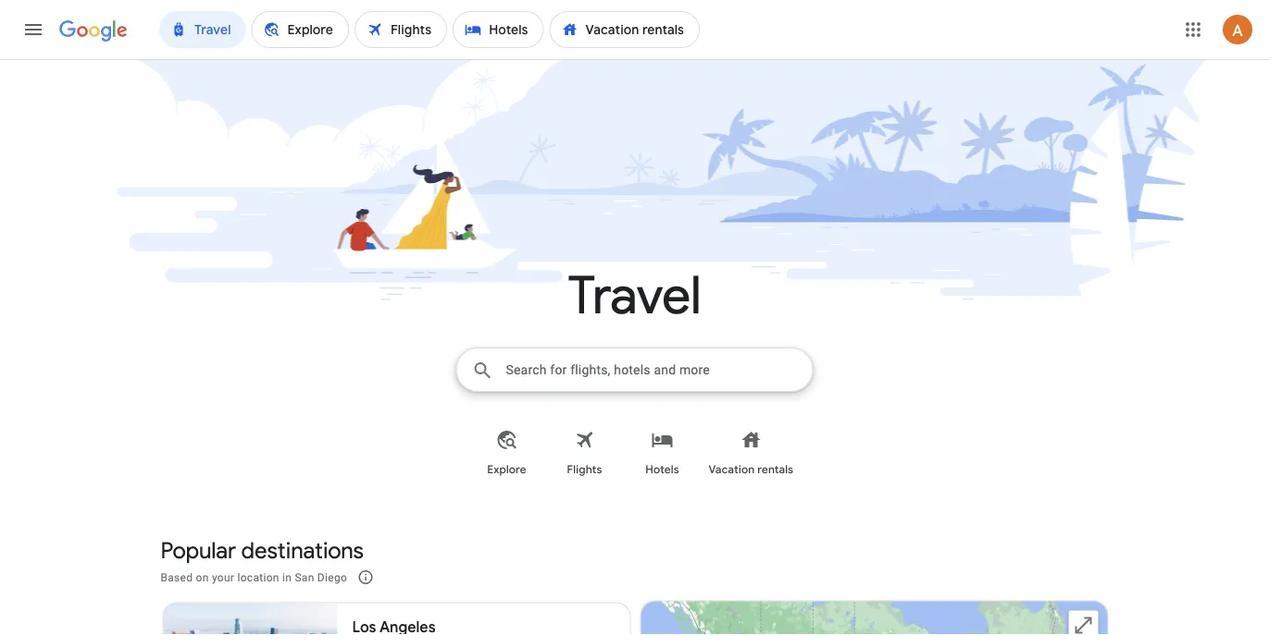 Task type: vqa. For each thing, say whether or not it's contained in the screenshot.
'location'
yes



Task type: describe. For each thing, give the bounding box(es) containing it.
Search for flights, hotels and more text field
[[505, 349, 812, 392]]

san
[[295, 572, 314, 585]]

based on your location in san diego
[[161, 572, 347, 585]]

more information on trips from san diego. image
[[343, 556, 388, 600]]

location
[[237, 572, 279, 585]]

your
[[212, 572, 234, 585]]

on
[[196, 572, 209, 585]]

rentals
[[758, 463, 794, 477]]

flights
[[567, 463, 602, 477]]

flights link
[[546, 415, 624, 492]]

travel main content
[[0, 59, 1269, 636]]

diego
[[317, 572, 347, 585]]



Task type: locate. For each thing, give the bounding box(es) containing it.
based
[[161, 572, 193, 585]]

hotels
[[646, 463, 679, 477]]

explore link
[[468, 415, 546, 492]]

vacation rentals button
[[701, 415, 801, 492]]

explore button
[[468, 415, 546, 492]]

in
[[282, 572, 292, 585]]

travel heading
[[57, 263, 1212, 329]]

main menu image
[[22, 19, 44, 41]]

popular destinations
[[161, 537, 364, 566]]

flights button
[[546, 415, 624, 492]]

hotels link
[[624, 415, 701, 492]]

destinations
[[241, 537, 364, 566]]

vacation rentals link
[[701, 415, 801, 492]]

popular
[[161, 537, 236, 566]]

hotels button
[[624, 415, 701, 492]]

travel
[[568, 263, 701, 329]]

explore
[[487, 463, 527, 477]]

vacation
[[709, 463, 755, 477]]

vacation rentals
[[709, 463, 794, 477]]



